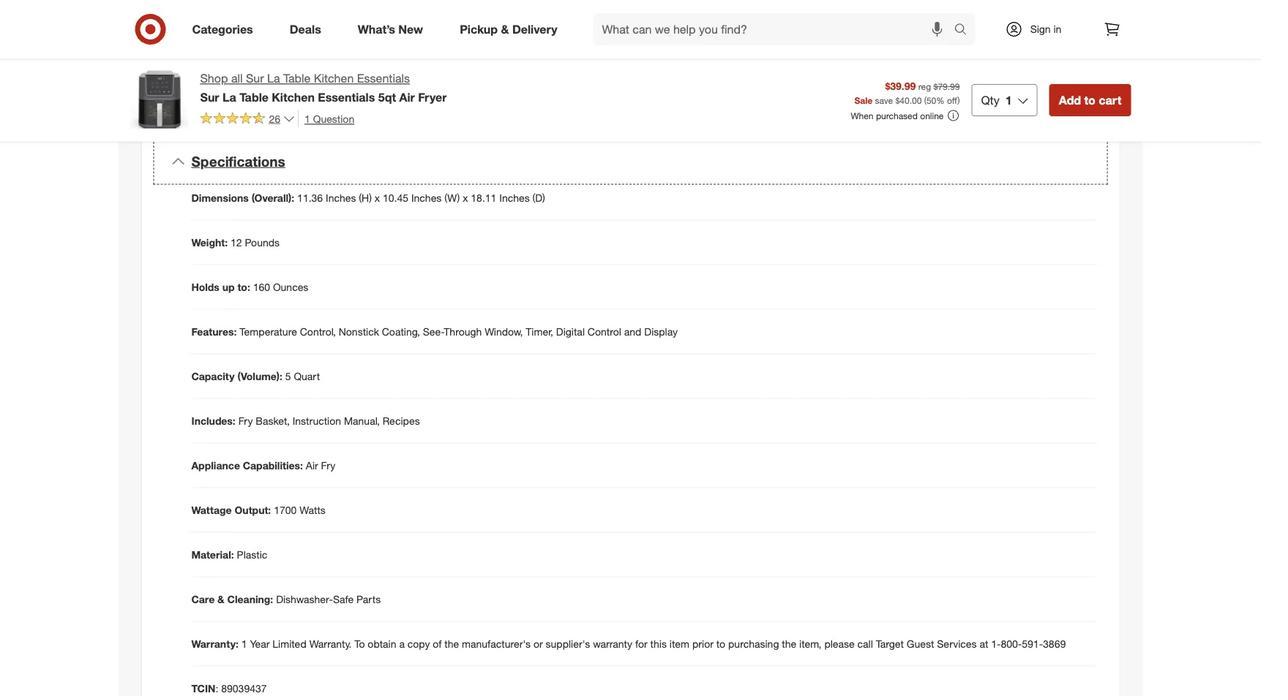 Task type: describe. For each thing, give the bounding box(es) containing it.
deals
[[290, 22, 321, 36]]

(h)
[[359, 192, 372, 204]]

progress
[[340, 30, 380, 43]]

supplier's
[[546, 638, 590, 651]]

holds
[[191, 281, 220, 294]]

what's new
[[358, 22, 423, 36]]

1 horizontal spatial table
[[283, 71, 311, 86]]

capacity (volume): 5 quart
[[191, 370, 320, 383]]

warranty: 1 year limited warranty. to obtain a copy of the manufacturer's or supplier's warranty for this item prior to purchasing the item, please call target guest services at 1-800-591-3869
[[191, 638, 1066, 651]]

timer,
[[526, 326, 553, 338]]

recipes
[[383, 415, 420, 428]]

shut-
[[230, 50, 254, 63]]

qty
[[981, 93, 1000, 107]]

%
[[937, 95, 945, 106]]

auto shut-off
[[206, 50, 266, 63]]

1 horizontal spatial to
[[717, 638, 726, 651]]

1500w
[[206, 71, 238, 84]]

0 horizontal spatial of
[[383, 30, 392, 43]]

pickup
[[460, 22, 498, 36]]

temperature
[[240, 326, 297, 338]]

1 vertical spatial table
[[240, 90, 269, 104]]

digital
[[556, 326, 585, 338]]

manufacturer's
[[462, 638, 531, 651]]

what's new link
[[345, 13, 442, 45]]

nonstick
[[339, 326, 379, 338]]

5
[[285, 370, 291, 383]]

1-
[[991, 638, 1001, 651]]

0 horizontal spatial fry
[[238, 415, 253, 428]]

0 vertical spatial kitchen
[[314, 71, 354, 86]]

large
[[206, 30, 232, 43]]

features: temperature control, nonstick coating, see-through window, timer, digital control and display
[[191, 326, 678, 338]]

cart
[[1099, 93, 1122, 107]]

0 vertical spatial essentials
[[357, 71, 410, 86]]

auto
[[206, 50, 227, 63]]

care & cleaning: dishwasher-safe parts
[[191, 593, 381, 606]]

wattage output: 1700 watts
[[191, 504, 326, 517]]

coating,
[[382, 326, 420, 338]]

item
[[670, 638, 690, 651]]

0 horizontal spatial off
[[254, 50, 266, 63]]

(overall):
[[252, 192, 294, 204]]

1 horizontal spatial la
[[267, 71, 280, 86]]

$79.99
[[934, 81, 960, 92]]

capabilities:
[[243, 460, 303, 472]]

search
[[948, 23, 983, 38]]

tcin
[[191, 683, 216, 696]]

and
[[624, 326, 642, 338]]

1 vertical spatial kitchen
[[272, 90, 315, 104]]

5qt capacity
[[206, 91, 265, 104]]

0 horizontal spatial air
[[306, 460, 318, 472]]

1 for warranty:
[[241, 638, 247, 651]]

or
[[534, 638, 543, 651]]

display
[[644, 326, 678, 338]]

when purchased online
[[851, 110, 944, 121]]

call
[[858, 638, 873, 651]]

to
[[354, 638, 365, 651]]

591-
[[1022, 638, 1043, 651]]

basket,
[[256, 415, 290, 428]]

question
[[313, 112, 354, 125]]

0 vertical spatial capacity
[[224, 91, 265, 104]]

1 horizontal spatial sur
[[246, 71, 264, 86]]

:
[[216, 683, 218, 696]]

online
[[920, 110, 944, 121]]

plastic
[[237, 549, 267, 562]]

$
[[896, 95, 900, 106]]

5qt inside shop all sur la table kitchen essentials sur la table kitchen essentials 5qt air fryer
[[378, 90, 396, 104]]

2 x from the left
[[463, 192, 468, 204]]

(d)
[[533, 192, 545, 204]]

0 horizontal spatial to
[[297, 30, 306, 43]]

new
[[399, 22, 423, 36]]

add to cart
[[1059, 93, 1122, 107]]

cleaning:
[[227, 593, 273, 606]]

parts
[[357, 593, 381, 606]]

1 x from the left
[[375, 192, 380, 204]]

1 for qty
[[1006, 93, 1012, 107]]

What can we help you find? suggestions appear below search field
[[593, 13, 958, 45]]

target
[[876, 638, 904, 651]]

output:
[[235, 504, 271, 517]]

10.45
[[383, 192, 409, 204]]

weight: 12 pounds
[[191, 236, 280, 249]]

cooking
[[395, 30, 431, 43]]

to inside "button"
[[1085, 93, 1096, 107]]

purchased
[[876, 110, 918, 121]]

weight:
[[191, 236, 228, 249]]

3869
[[1043, 638, 1066, 651]]

appliance capabilities: air fry
[[191, 460, 336, 472]]

obtain
[[368, 638, 396, 651]]

air inside shop all sur la table kitchen essentials sur la table kitchen essentials 5qt air fryer
[[399, 90, 415, 104]]

fryer
[[418, 90, 447, 104]]

to:
[[238, 281, 250, 294]]

& for pickup
[[501, 22, 509, 36]]

delivery
[[512, 22, 558, 36]]

includes:
[[191, 415, 236, 428]]

26
[[269, 112, 280, 125]]

sign in link
[[993, 13, 1085, 45]]

2 inches from the left
[[411, 192, 442, 204]]



Task type: locate. For each thing, give the bounding box(es) containing it.
deals link
[[277, 13, 340, 45]]

see-
[[423, 326, 444, 338]]

1 vertical spatial sur
[[200, 90, 219, 104]]

1 horizontal spatial &
[[501, 22, 509, 36]]

off inside "$39.99 reg $79.99 sale save $ 40.00 ( 50 % off )"
[[947, 95, 958, 106]]

5qt left fryer
[[378, 90, 396, 104]]

material:
[[191, 549, 234, 562]]

0 vertical spatial fry
[[238, 415, 253, 428]]

capacity
[[224, 91, 265, 104], [191, 370, 235, 383]]

2 horizontal spatial 1
[[1006, 93, 1012, 107]]

large front window to check progress of cooking
[[206, 30, 431, 43]]

1 horizontal spatial x
[[463, 192, 468, 204]]

3 inches from the left
[[499, 192, 530, 204]]

0 vertical spatial off
[[254, 50, 266, 63]]

includes: fry basket, instruction manual, recipes
[[191, 415, 420, 428]]

2 vertical spatial 1
[[241, 638, 247, 651]]

essentials up question
[[318, 90, 375, 104]]

0 vertical spatial la
[[267, 71, 280, 86]]

table down window
[[283, 71, 311, 86]]

0 horizontal spatial 1
[[241, 638, 247, 651]]

features:
[[191, 326, 237, 338]]

0 vertical spatial to
[[297, 30, 306, 43]]

to left "check" on the top of page
[[297, 30, 306, 43]]

1 vertical spatial of
[[433, 638, 442, 651]]

specifications button
[[153, 138, 1108, 185]]

1 horizontal spatial air
[[399, 90, 415, 104]]

dimensions
[[191, 192, 249, 204]]

& right care
[[218, 593, 225, 606]]

2 horizontal spatial inches
[[499, 192, 530, 204]]

capacity down the all
[[224, 91, 265, 104]]

categories
[[192, 22, 253, 36]]

kitchen up '26'
[[272, 90, 315, 104]]

quart
[[294, 370, 320, 383]]

800-
[[1001, 638, 1022, 651]]

watts
[[300, 504, 326, 517]]

through
[[444, 326, 482, 338]]

for
[[635, 638, 648, 651]]

la right the all
[[267, 71, 280, 86]]

1 vertical spatial essentials
[[318, 90, 375, 104]]

ounces
[[273, 281, 308, 294]]

up
[[222, 281, 235, 294]]

0 vertical spatial &
[[501, 22, 509, 36]]

1 vertical spatial &
[[218, 593, 225, 606]]

sur down shop
[[200, 90, 219, 104]]

la down the all
[[223, 90, 236, 104]]

1 vertical spatial to
[[1085, 93, 1096, 107]]

0 vertical spatial air
[[399, 90, 415, 104]]

1 horizontal spatial off
[[947, 95, 958, 106]]

air left fryer
[[399, 90, 415, 104]]

capacity up includes:
[[191, 370, 235, 383]]

what's
[[358, 22, 395, 36]]

89039437
[[221, 683, 267, 696]]

1 inches from the left
[[326, 192, 356, 204]]

warranty.
[[309, 638, 352, 651]]

1 vertical spatial 1
[[305, 112, 310, 125]]

1 vertical spatial la
[[223, 90, 236, 104]]

inches left (h)
[[326, 192, 356, 204]]

inches left (d)
[[499, 192, 530, 204]]

of left new
[[383, 30, 392, 43]]

of right "copy"
[[433, 638, 442, 651]]

table up 26 link
[[240, 90, 269, 104]]

window
[[259, 30, 294, 43]]

1
[[1006, 93, 1012, 107], [305, 112, 310, 125], [241, 638, 247, 651]]

x right (h)
[[375, 192, 380, 204]]

the left item,
[[782, 638, 797, 651]]

1 horizontal spatial of
[[433, 638, 442, 651]]

0 horizontal spatial the
[[445, 638, 459, 651]]

purchasing
[[728, 638, 779, 651]]

40.00
[[900, 95, 922, 106]]

in
[[1054, 23, 1062, 36]]

to right add
[[1085, 93, 1096, 107]]

fry down instruction
[[321, 460, 336, 472]]

off right the %
[[947, 95, 958, 106]]

1 horizontal spatial 1
[[305, 112, 310, 125]]

guest
[[907, 638, 934, 651]]

inches left the (w)
[[411, 192, 442, 204]]

shop
[[200, 71, 228, 86]]

reg
[[919, 81, 931, 92]]

add
[[1059, 93, 1081, 107]]

1 vertical spatial off
[[947, 95, 958, 106]]

when
[[851, 110, 874, 121]]

1 left question
[[305, 112, 310, 125]]

all
[[231, 71, 243, 86]]

1 vertical spatial fry
[[321, 460, 336, 472]]

0 horizontal spatial la
[[223, 90, 236, 104]]

dimensions (overall): 11.36 inches (h) x 10.45 inches (w) x 18.11 inches (d)
[[191, 192, 545, 204]]

1 horizontal spatial fry
[[321, 460, 336, 472]]

1 left year
[[241, 638, 247, 651]]

12
[[231, 236, 242, 249]]

safe
[[333, 593, 354, 606]]

1700
[[274, 504, 297, 517]]

material: plastic
[[191, 549, 267, 562]]

0 vertical spatial of
[[383, 30, 392, 43]]

inches
[[326, 192, 356, 204], [411, 192, 442, 204], [499, 192, 530, 204]]

essentials down progress
[[357, 71, 410, 86]]

11.36
[[297, 192, 323, 204]]

sur right the all
[[246, 71, 264, 86]]

(volume):
[[238, 370, 282, 383]]

sign in
[[1031, 23, 1062, 36]]

warranty:
[[191, 638, 239, 651]]

pickup & delivery link
[[447, 13, 576, 45]]

0 horizontal spatial sur
[[200, 90, 219, 104]]

1 horizontal spatial the
[[782, 638, 797, 651]]

0 horizontal spatial inches
[[326, 192, 356, 204]]

(
[[924, 95, 927, 106]]

air right capabilities: at the left bottom of page
[[306, 460, 318, 472]]

2 the from the left
[[782, 638, 797, 651]]

add to cart button
[[1050, 84, 1131, 116]]

kitchen up question
[[314, 71, 354, 86]]

1 vertical spatial air
[[306, 460, 318, 472]]

pickup & delivery
[[460, 22, 558, 36]]

dishwasher-
[[276, 593, 333, 606]]

0 vertical spatial sur
[[246, 71, 264, 86]]

search button
[[948, 13, 983, 48]]

0 horizontal spatial &
[[218, 593, 225, 606]]

item,
[[800, 638, 822, 651]]

1 the from the left
[[445, 638, 459, 651]]

& for care
[[218, 593, 225, 606]]

wattage
[[191, 504, 232, 517]]

services
[[937, 638, 977, 651]]

x right the (w)
[[463, 192, 468, 204]]

shop all sur la table kitchen essentials sur la table kitchen essentials 5qt air fryer
[[200, 71, 447, 104]]

pounds
[[245, 236, 280, 249]]

year
[[250, 638, 270, 651]]

check
[[309, 30, 337, 43]]

1 horizontal spatial inches
[[411, 192, 442, 204]]

off down front at the left of page
[[254, 50, 266, 63]]

1 right qty
[[1006, 93, 1012, 107]]

1 horizontal spatial 5qt
[[378, 90, 396, 104]]

to right prior
[[717, 638, 726, 651]]

warranty
[[593, 638, 633, 651]]

0 horizontal spatial table
[[240, 90, 269, 104]]

categories link
[[180, 13, 271, 45]]

image of sur la table kitchen essentials 5qt air fryer image
[[130, 70, 189, 129]]

manual,
[[344, 415, 380, 428]]

0 horizontal spatial x
[[375, 192, 380, 204]]

0 vertical spatial 1
[[1006, 93, 1012, 107]]

(w)
[[445, 192, 460, 204]]

18.11
[[471, 192, 497, 204]]

holds up to: 160 ounces
[[191, 281, 308, 294]]

0 horizontal spatial 5qt
[[206, 91, 221, 104]]

la
[[267, 71, 280, 86], [223, 90, 236, 104]]

kitchen
[[314, 71, 354, 86], [272, 90, 315, 104]]

at
[[980, 638, 989, 651]]

control
[[588, 326, 621, 338]]

the right "copy"
[[445, 638, 459, 651]]

fry
[[238, 415, 253, 428], [321, 460, 336, 472]]

1 vertical spatial capacity
[[191, 370, 235, 383]]

1 question
[[305, 112, 354, 125]]

5qt down shop
[[206, 91, 221, 104]]

& right pickup
[[501, 22, 509, 36]]

fry left basket,
[[238, 415, 253, 428]]

160
[[253, 281, 270, 294]]

2 horizontal spatial to
[[1085, 93, 1096, 107]]

2 vertical spatial to
[[717, 638, 726, 651]]

0 vertical spatial table
[[283, 71, 311, 86]]

a
[[399, 638, 405, 651]]

limited
[[273, 638, 307, 651]]



Task type: vqa. For each thing, say whether or not it's contained in the screenshot.
and at the top of the page
yes



